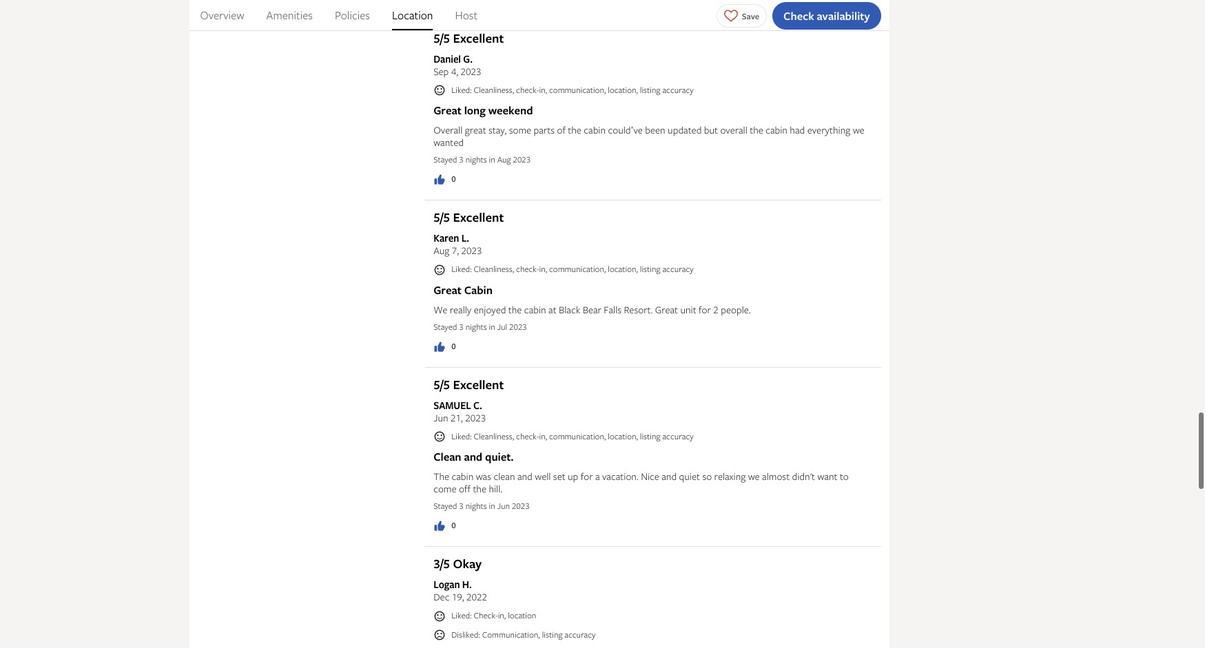 Task type: vqa. For each thing, say whether or not it's contained in the screenshot.
Stayed 3 nights in Aug 2023
yes



Task type: locate. For each thing, give the bounding box(es) containing it.
2 excellent from the top
[[453, 209, 504, 226]]

great inside great long weekend overall great stay, some parts of the cabin could've been updated but overall the cabin had everything we wanted
[[434, 103, 462, 118]]

cleanliness, up quiet.
[[474, 431, 514, 442]]

check availability
[[784, 8, 870, 23]]

0 button down come
[[434, 520, 456, 533]]

nights
[[466, 154, 487, 166], [466, 321, 487, 333], [466, 501, 487, 512]]

medium image for great cabin
[[434, 341, 446, 353]]

5/5 up daniel
[[434, 29, 450, 47]]

medium image down we
[[434, 341, 446, 353]]

1 horizontal spatial we
[[853, 123, 865, 137]]

small image left disliked:
[[434, 630, 446, 642]]

1 vertical spatial 5/5
[[434, 209, 450, 226]]

0 down stayed 3 nights in jun 2023
[[452, 520, 456, 532]]

small image for disliked: communication, listing accuracy
[[434, 630, 446, 642]]

well
[[535, 470, 551, 483]]

cabin left was
[[452, 470, 474, 483]]

1 horizontal spatial for
[[699, 303, 711, 316]]

5/5 inside 5/5 excellent karen l. aug 7, 2023
[[434, 209, 450, 226]]

liked: cleanliness, check-in, communication, location, listing accuracy
[[452, 84, 694, 96], [452, 263, 694, 275], [452, 431, 694, 442]]

3 for cabin
[[459, 321, 464, 333]]

2 nights from the top
[[466, 321, 487, 333]]

5/5 inside 5/5 excellent samuel c. jun 21, 2023
[[434, 376, 450, 393]]

stayed for clean and quiet.
[[434, 501, 457, 512]]

5/5 up samuel
[[434, 376, 450, 393]]

4 liked: from the top
[[452, 610, 472, 622]]

jun left 21,
[[434, 411, 448, 424]]

in left jul
[[489, 321, 495, 333]]

1 3 from the top
[[459, 154, 464, 166]]

0 horizontal spatial we
[[748, 470, 760, 483]]

3 small image from the top
[[434, 630, 446, 642]]

3 liked: cleanliness, check-in, communication, location, listing accuracy from the top
[[452, 431, 694, 442]]

2023 down the some
[[513, 154, 531, 166]]

medium image for great long weekend
[[434, 174, 446, 186]]

5/5 up 'karen'
[[434, 209, 450, 226]]

cabin
[[584, 123, 606, 137], [766, 123, 788, 137], [524, 303, 546, 316], [452, 470, 474, 483]]

excellent
[[453, 29, 504, 47], [453, 209, 504, 226], [453, 376, 504, 393]]

5/5 excellent samuel c. jun 21, 2023
[[434, 376, 504, 424]]

clean and quiet. the cabin was clean and well set up for a vacation.  nice and quiet so relaxing we almost didn't want to come off the hill.
[[434, 450, 849, 496]]

in, up well
[[539, 431, 547, 442]]

2 liked: from the top
[[452, 263, 472, 275]]

liked: down 21,
[[452, 431, 472, 442]]

0 vertical spatial 0
[[452, 173, 456, 185]]

communication, for great cabin
[[549, 263, 606, 275]]

black
[[559, 303, 580, 316]]

medium image down wanted
[[434, 174, 446, 186]]

2 5/5 from the top
[[434, 209, 450, 226]]

1 0 from the top
[[452, 173, 456, 185]]

1 liked: cleanliness, check-in, communication, location, listing accuracy from the top
[[452, 84, 694, 96]]

stayed down we
[[434, 321, 457, 333]]

small image down dec
[[434, 611, 446, 623]]

aug for 3
[[497, 154, 511, 166]]

liked:
[[452, 84, 472, 96], [452, 263, 472, 275], [452, 431, 472, 442], [452, 610, 472, 622]]

0 vertical spatial in
[[489, 154, 495, 166]]

1 check- from the top
[[516, 84, 539, 96]]

0 vertical spatial location,
[[608, 84, 638, 96]]

1 vertical spatial check-
[[516, 263, 539, 275]]

2 vertical spatial small image
[[434, 630, 446, 642]]

1 vertical spatial small image
[[434, 611, 446, 623]]

vacation.
[[602, 470, 639, 483]]

1 horizontal spatial aug
[[497, 154, 511, 166]]

2023 down clean
[[512, 501, 530, 512]]

1 small image from the top
[[434, 264, 446, 276]]

0 vertical spatial small image
[[434, 84, 446, 97]]

1 vertical spatial nights
[[466, 321, 487, 333]]

2 3 from the top
[[459, 321, 464, 333]]

3 medium image from the top
[[434, 521, 446, 533]]

1 vertical spatial jun
[[497, 501, 510, 512]]

2 check- from the top
[[516, 263, 539, 275]]

cleanliness, for cabin
[[474, 263, 514, 275]]

2023 right 21,
[[465, 411, 486, 424]]

0 for long
[[452, 173, 456, 185]]

1 vertical spatial we
[[748, 470, 760, 483]]

2 vertical spatial 3
[[459, 501, 464, 512]]

0 vertical spatial 5/5
[[434, 29, 450, 47]]

1 location, from the top
[[608, 84, 638, 96]]

jun down hill.
[[497, 501, 510, 512]]

small image
[[434, 84, 446, 97], [434, 431, 446, 443]]

daniel
[[434, 52, 461, 65]]

we right everything
[[853, 123, 865, 137]]

nights down great
[[466, 154, 487, 166]]

for left a
[[581, 470, 593, 483]]

location
[[392, 8, 433, 23]]

2 0 from the top
[[452, 340, 456, 352]]

we left the almost
[[748, 470, 760, 483]]

1 in from the top
[[489, 154, 495, 166]]

3 down wanted
[[459, 154, 464, 166]]

communication, up great cabin we really enjoyed the cabin at black bear falls resort. great unit for 2 people.
[[549, 263, 606, 275]]

3 3 from the top
[[459, 501, 464, 512]]

medium image up 3/5
[[434, 521, 446, 533]]

1 nights from the top
[[466, 154, 487, 166]]

aug inside 5/5 excellent karen l. aug 7, 2023
[[434, 244, 450, 257]]

0 button down wanted
[[434, 173, 456, 186]]

0 vertical spatial we
[[853, 123, 865, 137]]

small image up clean
[[434, 431, 446, 443]]

nights down "enjoyed"
[[466, 321, 487, 333]]

listing up the resort.
[[640, 263, 661, 275]]

set
[[553, 470, 566, 483]]

excellent up l.
[[453, 209, 504, 226]]

okay
[[453, 556, 482, 573]]

stayed for great long weekend
[[434, 154, 457, 166]]

2 vertical spatial stayed
[[434, 501, 457, 512]]

2 vertical spatial check-
[[516, 431, 539, 442]]

stay,
[[489, 123, 507, 137]]

liked: cleanliness, check-in, communication, location, listing accuracy for clean and quiet.
[[452, 431, 694, 442]]

excellent for cabin
[[453, 209, 504, 226]]

0 vertical spatial small image
[[434, 264, 446, 276]]

1 horizontal spatial jun
[[497, 501, 510, 512]]

check availability button
[[773, 2, 881, 29]]

in,
[[539, 84, 547, 96], [539, 263, 547, 275], [539, 431, 547, 442], [498, 610, 506, 622]]

check- for great cabin
[[516, 263, 539, 275]]

1 liked: from the top
[[452, 84, 472, 96]]

excellent inside 5/5 excellent karen l. aug 7, 2023
[[453, 209, 504, 226]]

1 vertical spatial 0 button
[[434, 340, 456, 353]]

great up the overall
[[434, 103, 462, 118]]

3 in from the top
[[489, 501, 495, 512]]

excellent up c. on the bottom of page
[[453, 376, 504, 393]]

liked: cleanliness, check-in, communication, location, listing accuracy for great long weekend
[[452, 84, 694, 96]]

for inside great cabin we really enjoyed the cabin at black bear falls resort. great unit for 2 people.
[[699, 303, 711, 316]]

5/5
[[434, 29, 450, 47], [434, 209, 450, 226], [434, 376, 450, 393]]

in down hill.
[[489, 501, 495, 512]]

5/5 excellent daniel g. sep 4, 2023
[[434, 29, 504, 78]]

jun for 3
[[497, 501, 510, 512]]

2 vertical spatial in
[[489, 501, 495, 512]]

1 small image from the top
[[434, 84, 446, 97]]

the right off in the bottom of the page
[[473, 483, 487, 496]]

1 vertical spatial for
[[581, 470, 593, 483]]

small image for liked: cleanliness, check-in, communication, location, listing accuracy
[[434, 264, 446, 276]]

been
[[645, 123, 666, 137]]

liked: cleanliness, check-in, communication, location, listing accuracy up "up"
[[452, 431, 694, 442]]

excellent up g.
[[453, 29, 504, 47]]

3 for long
[[459, 154, 464, 166]]

0 horizontal spatial jun
[[434, 411, 448, 424]]

0 horizontal spatial for
[[581, 470, 593, 483]]

for left 2
[[699, 303, 711, 316]]

1 excellent from the top
[[453, 29, 504, 47]]

jun
[[434, 411, 448, 424], [497, 501, 510, 512]]

2 location, from the top
[[608, 263, 638, 275]]

location, up falls
[[608, 263, 638, 275]]

3 excellent from the top
[[453, 376, 504, 393]]

in down stay,
[[489, 154, 495, 166]]

stayed down come
[[434, 501, 457, 512]]

policies
[[335, 8, 370, 23]]

and
[[464, 450, 483, 465], [518, 470, 533, 483], [662, 470, 677, 483]]

3 for and
[[459, 501, 464, 512]]

3 cleanliness, from the top
[[474, 431, 514, 442]]

1 vertical spatial 3
[[459, 321, 464, 333]]

had
[[790, 123, 805, 137]]

accuracy
[[663, 84, 694, 96], [663, 263, 694, 275], [663, 431, 694, 442], [565, 629, 596, 641]]

1 vertical spatial location,
[[608, 263, 638, 275]]

0 vertical spatial check-
[[516, 84, 539, 96]]

1 vertical spatial stayed
[[434, 321, 457, 333]]

3 location, from the top
[[608, 431, 638, 442]]

cleanliness, up cabin
[[474, 263, 514, 275]]

cleanliness,
[[474, 84, 514, 96], [474, 263, 514, 275], [474, 431, 514, 442]]

great left unit
[[655, 303, 678, 316]]

location,
[[608, 84, 638, 96], [608, 263, 638, 275], [608, 431, 638, 442]]

2 cleanliness, from the top
[[474, 263, 514, 275]]

overall
[[434, 123, 463, 137]]

2 small image from the top
[[434, 431, 446, 443]]

liked: down 7,
[[452, 263, 472, 275]]

unit
[[681, 303, 697, 316]]

0 down 'stayed 3 nights in aug 2023'
[[452, 173, 456, 185]]

2 vertical spatial 0 button
[[434, 520, 456, 533]]

2 small image from the top
[[434, 611, 446, 623]]

communication, up "up"
[[549, 431, 606, 442]]

0
[[452, 173, 456, 185], [452, 340, 456, 352], [452, 520, 456, 532]]

karen
[[434, 232, 459, 245]]

3 check- from the top
[[516, 431, 539, 442]]

disliked: communication, listing accuracy
[[452, 629, 596, 641]]

list
[[189, 0, 889, 30]]

and left well
[[518, 470, 533, 483]]

0 vertical spatial 0 button
[[434, 173, 456, 186]]

3 communication, from the top
[[549, 431, 606, 442]]

2023 right 4,
[[461, 65, 481, 78]]

2 vertical spatial liked: cleanliness, check-in, communication, location, listing accuracy
[[452, 431, 694, 442]]

1 vertical spatial communication,
[[549, 263, 606, 275]]

and right the nice
[[662, 470, 677, 483]]

2023 right jul
[[509, 321, 527, 333]]

list containing overview
[[189, 0, 889, 30]]

location, for clean and quiet.
[[608, 431, 638, 442]]

liked: cleanliness, check-in, communication, location, listing accuracy up of
[[452, 84, 694, 96]]

so
[[703, 470, 712, 483]]

didn't
[[792, 470, 815, 483]]

location, for great cabin
[[608, 263, 638, 275]]

0 vertical spatial jun
[[434, 411, 448, 424]]

5/5 excellent karen l. aug 7, 2023
[[434, 209, 504, 257]]

1 medium image from the top
[[434, 174, 446, 186]]

2023 right 7,
[[461, 244, 482, 257]]

1 0 button from the top
[[434, 173, 456, 186]]

the inside great cabin we really enjoyed the cabin at black bear falls resort. great unit for 2 people.
[[509, 303, 522, 316]]

for
[[699, 303, 711, 316], [581, 470, 593, 483]]

21,
[[451, 411, 463, 424]]

nights for cabin
[[466, 321, 487, 333]]

the right of
[[568, 123, 582, 137]]

excellent for and
[[453, 376, 504, 393]]

listing
[[640, 84, 661, 96], [640, 263, 661, 275], [640, 431, 661, 442], [542, 629, 563, 641]]

2 vertical spatial nights
[[466, 501, 487, 512]]

1 vertical spatial small image
[[434, 431, 446, 443]]

liked: down 4,
[[452, 84, 472, 96]]

0 vertical spatial aug
[[497, 154, 511, 166]]

2 communication, from the top
[[549, 263, 606, 275]]

3 stayed from the top
[[434, 501, 457, 512]]

liked: cleanliness, check-in, communication, location, listing accuracy up great cabin we really enjoyed the cabin at black bear falls resort. great unit for 2 people.
[[452, 263, 694, 275]]

0 vertical spatial medium image
[[434, 174, 446, 186]]

cabin left at
[[524, 303, 546, 316]]

small image
[[434, 264, 446, 276], [434, 611, 446, 623], [434, 630, 446, 642]]

2 medium image from the top
[[434, 341, 446, 353]]

2 0 button from the top
[[434, 340, 456, 353]]

0 down stayed 3 nights in jul 2023
[[452, 340, 456, 352]]

0 button down we
[[434, 340, 456, 353]]

2 vertical spatial communication,
[[549, 431, 606, 442]]

2 vertical spatial 0
[[452, 520, 456, 532]]

2 vertical spatial cleanliness,
[[474, 431, 514, 442]]

0 vertical spatial great
[[434, 103, 462, 118]]

listing for clean and quiet.
[[640, 431, 661, 442]]

1 vertical spatial excellent
[[453, 209, 504, 226]]

2023 inside 5/5 excellent karen l. aug 7, 2023
[[461, 244, 482, 257]]

in, up parts
[[539, 84, 547, 96]]

listing up clean and quiet. the cabin was clean and well set up for a vacation.  nice and quiet so relaxing we almost didn't want to come off the hill.
[[640, 431, 661, 442]]

3 5/5 from the top
[[434, 376, 450, 393]]

3 down really
[[459, 321, 464, 333]]

check-
[[474, 610, 498, 622]]

we
[[434, 303, 448, 316]]

2 vertical spatial medium image
[[434, 521, 446, 533]]

amenities link
[[266, 0, 313, 30]]

2 vertical spatial 5/5
[[434, 376, 450, 393]]

medium image
[[434, 174, 446, 186], [434, 341, 446, 353], [434, 521, 446, 533]]

1 vertical spatial liked: cleanliness, check-in, communication, location, listing accuracy
[[452, 263, 694, 275]]

jun inside 5/5 excellent samuel c. jun 21, 2023
[[434, 411, 448, 424]]

0 button
[[434, 173, 456, 186], [434, 340, 456, 353], [434, 520, 456, 533]]

stayed down wanted
[[434, 154, 457, 166]]

of
[[557, 123, 566, 137]]

liked: for and
[[452, 431, 472, 442]]

in for cabin
[[489, 321, 495, 333]]

1 vertical spatial aug
[[434, 244, 450, 257]]

2023 inside 5/5 excellent samuel c. jun 21, 2023
[[465, 411, 486, 424]]

2 liked: cleanliness, check-in, communication, location, listing accuracy from the top
[[452, 263, 694, 275]]

location, up could've
[[608, 84, 638, 96]]

3 liked: from the top
[[452, 431, 472, 442]]

3 0 button from the top
[[434, 520, 456, 533]]

the right "enjoyed"
[[509, 303, 522, 316]]

2
[[714, 303, 719, 316]]

cleanliness, up weekend
[[474, 84, 514, 96]]

2 in from the top
[[489, 321, 495, 333]]

0 for and
[[452, 520, 456, 532]]

1 communication, from the top
[[549, 84, 606, 96]]

communication,
[[549, 84, 606, 96], [549, 263, 606, 275], [549, 431, 606, 442]]

0 vertical spatial nights
[[466, 154, 487, 166]]

3 down off in the bottom of the page
[[459, 501, 464, 512]]

excellent inside 5/5 excellent samuel c. jun 21, 2023
[[453, 376, 504, 393]]

0 vertical spatial for
[[699, 303, 711, 316]]

3
[[459, 154, 464, 166], [459, 321, 464, 333], [459, 501, 464, 512]]

5/5 inside 5/5 excellent daniel g. sep 4, 2023
[[434, 29, 450, 47]]

0 vertical spatial stayed
[[434, 154, 457, 166]]

2023 inside 5/5 excellent daniel g. sep 4, 2023
[[461, 65, 481, 78]]

great for great long weekend
[[434, 103, 462, 118]]

and up was
[[464, 450, 483, 465]]

communication, up of
[[549, 84, 606, 96]]

liked: check-in, location
[[452, 610, 536, 622]]

0 horizontal spatial and
[[464, 450, 483, 465]]

small image down 'karen'
[[434, 264, 446, 276]]

0 for cabin
[[452, 340, 456, 352]]

0 horizontal spatial aug
[[434, 244, 450, 257]]

2 vertical spatial location,
[[608, 431, 638, 442]]

h.
[[462, 578, 472, 592]]

2 stayed from the top
[[434, 321, 457, 333]]

liked: down "19,"
[[452, 610, 472, 622]]

stayed for great cabin
[[434, 321, 457, 333]]

bear
[[583, 303, 602, 316]]

in, up great cabin we really enjoyed the cabin at black bear falls resort. great unit for 2 people.
[[539, 263, 547, 275]]

small image down sep
[[434, 84, 446, 97]]

1 horizontal spatial and
[[518, 470, 533, 483]]

great
[[434, 103, 462, 118], [434, 282, 462, 298], [655, 303, 678, 316]]

1 vertical spatial cleanliness,
[[474, 263, 514, 275]]

2 horizontal spatial and
[[662, 470, 677, 483]]

off
[[459, 483, 471, 496]]

1 vertical spatial medium image
[[434, 341, 446, 353]]

0 vertical spatial 3
[[459, 154, 464, 166]]

1 stayed from the top
[[434, 154, 457, 166]]

2 vertical spatial great
[[655, 303, 678, 316]]

aug down stay,
[[497, 154, 511, 166]]

0 vertical spatial communication,
[[549, 84, 606, 96]]

great up we
[[434, 282, 462, 298]]

in, for great long weekend
[[539, 84, 547, 96]]

0 vertical spatial excellent
[[453, 29, 504, 47]]

we inside great long weekend overall great stay, some parts of the cabin could've been updated but overall the cabin had everything we wanted
[[853, 123, 865, 137]]

almost
[[762, 470, 790, 483]]

stayed
[[434, 154, 457, 166], [434, 321, 457, 333], [434, 501, 457, 512]]

3 0 from the top
[[452, 520, 456, 532]]

3 nights from the top
[[466, 501, 487, 512]]

1 cleanliness, from the top
[[474, 84, 514, 96]]

2 vertical spatial excellent
[[453, 376, 504, 393]]

excellent for long
[[453, 29, 504, 47]]

nights down off in the bottom of the page
[[466, 501, 487, 512]]

aug left 7,
[[434, 244, 450, 257]]

5/5 for great long weekend
[[434, 29, 450, 47]]

c.
[[474, 399, 482, 412]]

location link
[[392, 0, 433, 30]]

1 vertical spatial great
[[434, 282, 462, 298]]

liked: for long
[[452, 84, 472, 96]]

1 vertical spatial in
[[489, 321, 495, 333]]

0 vertical spatial liked: cleanliness, check-in, communication, location, listing accuracy
[[452, 84, 694, 96]]

listing up great long weekend overall great stay, some parts of the cabin could've been updated but overall the cabin had everything we wanted
[[640, 84, 661, 96]]

excellent inside 5/5 excellent daniel g. sep 4, 2023
[[453, 29, 504, 47]]

1 5/5 from the top
[[434, 29, 450, 47]]

location, up vacation.
[[608, 431, 638, 442]]

aug for excellent
[[434, 244, 450, 257]]

long
[[464, 103, 486, 118]]

listing right communication,
[[542, 629, 563, 641]]

0 vertical spatial cleanliness,
[[474, 84, 514, 96]]

1 vertical spatial 0
[[452, 340, 456, 352]]

samuel
[[434, 399, 471, 412]]

want
[[818, 470, 838, 483]]



Task type: describe. For each thing, give the bounding box(es) containing it.
19,
[[452, 591, 464, 604]]

in for long
[[489, 154, 495, 166]]

cabin inside clean and quiet. the cabin was clean and well set up for a vacation.  nice and quiet so relaxing we almost didn't want to come off the hill.
[[452, 470, 474, 483]]

jun for excellent
[[434, 411, 448, 424]]

check- for great long weekend
[[516, 84, 539, 96]]

stayed 3 nights in jul 2023
[[434, 321, 527, 333]]

overview link
[[200, 0, 244, 30]]

everything
[[808, 123, 851, 137]]

small image for liked: check-in, location
[[434, 611, 446, 623]]

cabin left could've
[[584, 123, 606, 137]]

great cabin we really enjoyed the cabin at black bear falls resort. great unit for 2 people.
[[434, 282, 751, 316]]

host link
[[455, 0, 478, 30]]

cabin inside great cabin we really enjoyed the cabin at black bear falls resort. great unit for 2 people.
[[524, 303, 546, 316]]

small image for great long weekend
[[434, 84, 446, 97]]

hill.
[[489, 483, 502, 496]]

great
[[465, 123, 486, 137]]

enjoyed
[[474, 303, 506, 316]]

accuracy for clean and quiet.
[[663, 431, 694, 442]]

communication,
[[482, 629, 540, 641]]

l.
[[462, 232, 469, 245]]

overall
[[720, 123, 748, 137]]

g.
[[463, 52, 473, 65]]

the right overall
[[750, 123, 763, 137]]

up
[[568, 470, 578, 483]]

cabin left had
[[766, 123, 788, 137]]

3/5 okay logan h. dec 19, 2022
[[434, 556, 487, 604]]

quiet
[[679, 470, 700, 483]]

in, left location
[[498, 610, 506, 622]]

cleanliness, for long
[[474, 84, 514, 96]]

small image for clean and quiet.
[[434, 431, 446, 443]]

communication, for great long weekend
[[549, 84, 606, 96]]

was
[[476, 470, 491, 483]]

liked: cleanliness, check-in, communication, location, listing accuracy for great cabin
[[452, 263, 694, 275]]

could've
[[608, 123, 643, 137]]

falls
[[604, 303, 622, 316]]

7,
[[452, 244, 459, 257]]

save
[[742, 10, 760, 22]]

come
[[434, 483, 457, 496]]

in for and
[[489, 501, 495, 512]]

5/5 for clean and quiet.
[[434, 376, 450, 393]]

for inside clean and quiet. the cabin was clean and well set up for a vacation.  nice and quiet so relaxing we almost didn't want to come off the hill.
[[581, 470, 593, 483]]

save button
[[717, 4, 767, 27]]

the
[[434, 470, 449, 483]]

disliked:
[[452, 629, 480, 641]]

communication, for clean and quiet.
[[549, 431, 606, 442]]

2022
[[467, 591, 487, 604]]

0 button for great long weekend
[[434, 173, 456, 186]]

cabin
[[464, 282, 493, 298]]

medium image for clean and quiet.
[[434, 521, 446, 533]]

quiet.
[[485, 450, 514, 465]]

great for great cabin
[[434, 282, 462, 298]]

the inside clean and quiet. the cabin was clean and well set up for a vacation.  nice and quiet so relaxing we almost didn't want to come off the hill.
[[473, 483, 487, 496]]

policies link
[[335, 0, 370, 30]]

host
[[455, 8, 478, 23]]

people.
[[721, 303, 751, 316]]

updated
[[668, 123, 702, 137]]

clean
[[494, 470, 515, 483]]

3/5
[[434, 556, 450, 573]]

weekend
[[488, 103, 533, 118]]

at
[[549, 303, 557, 316]]

logan
[[434, 578, 460, 592]]

dec
[[434, 591, 450, 604]]

liked: for cabin
[[452, 263, 472, 275]]

to
[[840, 470, 849, 483]]

some
[[509, 123, 531, 137]]

jul
[[497, 321, 507, 333]]

check- for clean and quiet.
[[516, 431, 539, 442]]

great long weekend overall great stay, some parts of the cabin could've been updated but overall the cabin had everything we wanted
[[434, 103, 865, 149]]

nice
[[641, 470, 659, 483]]

resort.
[[624, 303, 653, 316]]

cleanliness, for and
[[474, 431, 514, 442]]

stayed 3 nights in aug 2023
[[434, 154, 531, 166]]

but
[[704, 123, 718, 137]]

we inside clean and quiet. the cabin was clean and well set up for a vacation.  nice and quiet so relaxing we almost didn't want to come off the hill.
[[748, 470, 760, 483]]

availability
[[817, 8, 870, 23]]

overview
[[200, 8, 244, 23]]

listing for great long weekend
[[640, 84, 661, 96]]

location
[[508, 610, 536, 622]]

in, for clean and quiet.
[[539, 431, 547, 442]]

location, for great long weekend
[[608, 84, 638, 96]]

accuracy for great cabin
[[663, 263, 694, 275]]

a
[[595, 470, 600, 483]]

0 button for clean and quiet.
[[434, 520, 456, 533]]

stayed 3 nights in jun 2023
[[434, 501, 530, 512]]

check
[[784, 8, 814, 23]]

wanted
[[434, 136, 464, 149]]

5/5 for great cabin
[[434, 209, 450, 226]]

sep
[[434, 65, 449, 78]]

really
[[450, 303, 472, 316]]

nights for and
[[466, 501, 487, 512]]

in, for great cabin
[[539, 263, 547, 275]]

relaxing
[[714, 470, 746, 483]]

parts
[[534, 123, 555, 137]]

listing for great cabin
[[640, 263, 661, 275]]

clean
[[434, 450, 461, 465]]

accuracy for great long weekend
[[663, 84, 694, 96]]

4,
[[451, 65, 458, 78]]

0 button for great cabin
[[434, 340, 456, 353]]

amenities
[[266, 8, 313, 23]]

nights for long
[[466, 154, 487, 166]]



